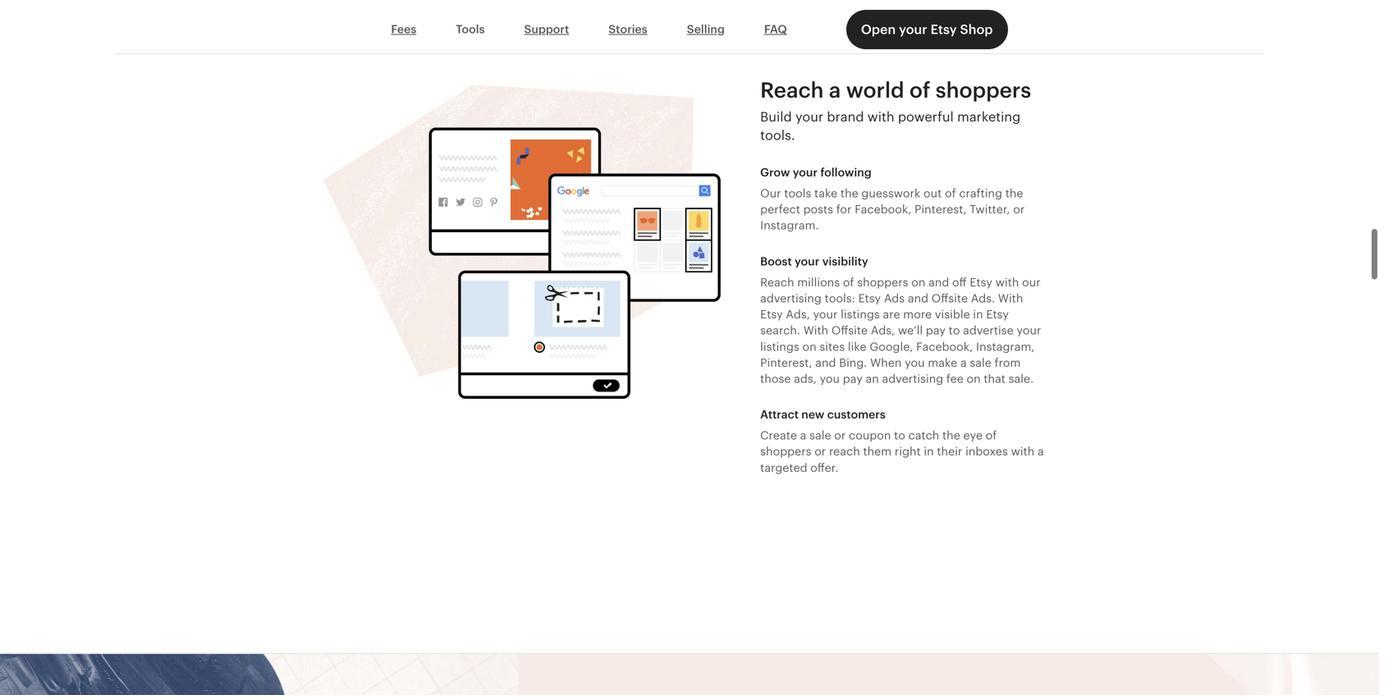 Task type: describe. For each thing, give the bounding box(es) containing it.
1 vertical spatial or
[[834, 429, 846, 442]]

shoppers inside attract new customers create a sale or coupon to catch the eye of shoppers or reach them right in their inboxes with a targeted offer.
[[760, 445, 812, 458]]

twitter,
[[970, 203, 1010, 216]]

our
[[1022, 276, 1041, 289]]

pinterest, inside grow your following our tools take the guesswork out of crafting the perfect posts for facebook, pinterest, twitter, or instagram.
[[915, 203, 967, 216]]

1 vertical spatial advertising
[[882, 372, 944, 385]]

grow your following our tools take the guesswork out of crafting the perfect posts for facebook, pinterest, twitter, or instagram.
[[760, 166, 1025, 232]]

your right open
[[899, 22, 928, 37]]

tools:
[[825, 292, 855, 305]]

etsy left shop
[[931, 22, 957, 37]]

fees link
[[371, 14, 436, 45]]

support link
[[505, 14, 589, 45]]

of inside grow your following our tools take the guesswork out of crafting the perfect posts for facebook, pinterest, twitter, or instagram.
[[945, 187, 956, 200]]

shoppers inside reach a world of shoppers build your brand with powerful marketing tools.
[[936, 78, 1032, 102]]

2 vertical spatial on
[[967, 372, 981, 385]]

marketing
[[957, 110, 1021, 124]]

new
[[802, 408, 825, 421]]

right
[[895, 445, 921, 458]]

inboxes
[[966, 445, 1008, 458]]

more
[[903, 308, 932, 321]]

open
[[861, 22, 896, 37]]

ads,
[[794, 372, 817, 385]]

reach inside boost your visibility reach millions of shoppers on and off etsy with our advertising tools: etsy ads and offsite ads. with etsy ads, your listings are more visible in etsy search. with offsite ads, we'll pay to advertise your listings on sites like google, facebook, instagram, pinterest, and bing. when you make a sale from those ads, you pay an advertising fee on that sale.
[[760, 276, 794, 289]]

of inside boost your visibility reach millions of shoppers on and off etsy with our advertising tools: etsy ads and offsite ads. with etsy ads, your listings are more visible in etsy search. with offsite ads, we'll pay to advertise your listings on sites like google, facebook, instagram, pinterest, and bing. when you make a sale from those ads, you pay an advertising fee on that sale.
[[843, 276, 854, 289]]

catch
[[909, 429, 940, 442]]

those
[[760, 372, 791, 385]]

a inside reach a world of shoppers build your brand with powerful marketing tools.
[[829, 78, 841, 102]]

tools
[[784, 187, 812, 200]]

them
[[863, 445, 892, 458]]

bing.
[[839, 356, 867, 369]]

brand
[[827, 110, 864, 124]]

guesswork
[[862, 187, 921, 200]]

1 vertical spatial offsite
[[832, 324, 868, 337]]

posts
[[804, 203, 833, 216]]

1 horizontal spatial pay
[[926, 324, 946, 337]]

reach
[[829, 445, 860, 458]]

of inside reach a world of shoppers build your brand with powerful marketing tools.
[[910, 78, 931, 102]]

build
[[760, 110, 792, 124]]

reach a world of shoppers build your brand with powerful marketing tools.
[[760, 78, 1032, 143]]

2 vertical spatial and
[[816, 356, 836, 369]]

instagram,
[[976, 340, 1035, 353]]

facebook, inside boost your visibility reach millions of shoppers on and off etsy with our advertising tools: etsy ads and offsite ads. with etsy ads, your listings are more visible in etsy search. with offsite ads, we'll pay to advertise your listings on sites like google, facebook, instagram, pinterest, and bing. when you make a sale from those ads, you pay an advertising fee on that sale.
[[916, 340, 973, 353]]

open your etsy shop
[[861, 22, 993, 37]]

shop
[[960, 22, 993, 37]]

targeted
[[760, 461, 808, 474]]

1 horizontal spatial on
[[912, 276, 926, 289]]

ads
[[884, 292, 905, 305]]

coupon
[[849, 429, 891, 442]]

the inside attract new customers create a sale or coupon to catch the eye of shoppers or reach them right in their inboxes with a targeted offer.
[[943, 429, 961, 442]]

ads.
[[971, 292, 995, 305]]

0 vertical spatial you
[[905, 356, 925, 369]]

1 horizontal spatial with
[[998, 292, 1023, 305]]

open your etsy shop link
[[846, 10, 1008, 49]]

facebook, inside grow your following our tools take the guesswork out of crafting the perfect posts for facebook, pinterest, twitter, or instagram.
[[855, 203, 912, 216]]

0 horizontal spatial or
[[815, 445, 826, 458]]

like
[[848, 340, 867, 353]]

their
[[937, 445, 963, 458]]

attract new customers create a sale or coupon to catch the eye of shoppers or reach them right in their inboxes with a targeted offer.
[[760, 408, 1044, 474]]

your down tools:
[[813, 308, 838, 321]]

make
[[928, 356, 958, 369]]

sale.
[[1009, 372, 1034, 385]]

visible
[[935, 308, 970, 321]]

or inside grow your following our tools take the guesswork out of crafting the perfect posts for facebook, pinterest, twitter, or instagram.
[[1013, 203, 1025, 216]]

your inside grow your following our tools take the guesswork out of crafting the perfect posts for facebook, pinterest, twitter, or instagram.
[[793, 166, 818, 179]]

our
[[760, 187, 781, 200]]

stories
[[609, 23, 648, 36]]

reach inside reach a world of shoppers build your brand with powerful marketing tools.
[[760, 78, 824, 102]]

with inside attract new customers create a sale or coupon to catch the eye of shoppers or reach them right in their inboxes with a targeted offer.
[[1011, 445, 1035, 458]]

off
[[953, 276, 967, 289]]

0 vertical spatial advertising
[[760, 292, 822, 305]]

1 vertical spatial on
[[803, 340, 817, 353]]



Task type: vqa. For each thing, say whether or not it's contained in the screenshot.
bottom listings
yes



Task type: locate. For each thing, give the bounding box(es) containing it.
with left our
[[996, 276, 1019, 289]]

1 horizontal spatial to
[[949, 324, 960, 337]]

sale inside attract new customers create a sale or coupon to catch the eye of shoppers or reach them right in their inboxes with a targeted offer.
[[810, 429, 831, 442]]

tools.
[[760, 128, 795, 143]]

0 horizontal spatial advertising
[[760, 292, 822, 305]]

1 vertical spatial reach
[[760, 276, 794, 289]]

1 vertical spatial to
[[894, 429, 906, 442]]

that
[[984, 372, 1006, 385]]

pinterest, down out
[[915, 203, 967, 216]]

0 vertical spatial ads,
[[786, 308, 810, 321]]

offer.
[[811, 461, 839, 474]]

pay down visible
[[926, 324, 946, 337]]

create
[[760, 429, 797, 442]]

or up reach
[[834, 429, 846, 442]]

and down "sites"
[[816, 356, 836, 369]]

1 horizontal spatial you
[[905, 356, 925, 369]]

visibility
[[822, 255, 868, 268]]

millions
[[797, 276, 840, 289]]

0 horizontal spatial offsite
[[832, 324, 868, 337]]

pinterest, up those
[[760, 356, 813, 369]]

1 horizontal spatial pinterest,
[[915, 203, 967, 216]]

ads, up google,
[[871, 324, 895, 337]]

1 vertical spatial facebook,
[[916, 340, 973, 353]]

in
[[973, 308, 983, 321], [924, 445, 934, 458]]

1 vertical spatial listings
[[760, 340, 800, 353]]

sites
[[820, 340, 845, 353]]

1 reach from the top
[[760, 78, 824, 102]]

0 vertical spatial reach
[[760, 78, 824, 102]]

shoppers up targeted
[[760, 445, 812, 458]]

of up the powerful
[[910, 78, 931, 102]]

on left "sites"
[[803, 340, 817, 353]]

for
[[837, 203, 852, 216]]

the up twitter,
[[1006, 187, 1024, 200]]

2 reach from the top
[[760, 276, 794, 289]]

1 vertical spatial pinterest,
[[760, 356, 813, 369]]

facebook, up make
[[916, 340, 973, 353]]

ads,
[[786, 308, 810, 321], [871, 324, 895, 337]]

following
[[821, 166, 872, 179]]

your right build
[[796, 110, 824, 124]]

reach
[[760, 78, 824, 102], [760, 276, 794, 289]]

offsite
[[932, 292, 968, 305], [832, 324, 868, 337]]

your up instagram,
[[1017, 324, 1041, 337]]

attract
[[760, 408, 799, 421]]

out
[[924, 187, 942, 200]]

boost your visibility reach millions of shoppers on and off etsy with our advertising tools: etsy ads and offsite ads. with etsy ads, your listings are more visible in etsy search. with offsite ads, we'll pay to advertise your listings on sites like google, facebook, instagram, pinterest, and bing. when you make a sale from those ads, you pay an advertising fee on that sale.
[[760, 255, 1041, 385]]

2 horizontal spatial the
[[1006, 187, 1024, 200]]

google,
[[870, 340, 913, 353]]

0 horizontal spatial listings
[[760, 340, 800, 353]]

facebook, down guesswork
[[855, 203, 912, 216]]

etsy up search.
[[760, 308, 783, 321]]

2 vertical spatial shoppers
[[760, 445, 812, 458]]

0 vertical spatial in
[[973, 308, 983, 321]]

tools
[[456, 23, 485, 36]]

selling
[[687, 23, 725, 36]]

fees
[[391, 23, 417, 36]]

advertise
[[963, 324, 1014, 337]]

facebook,
[[855, 203, 912, 216], [916, 340, 973, 353]]

1 vertical spatial and
[[908, 292, 929, 305]]

0 horizontal spatial pinterest,
[[760, 356, 813, 369]]

a up fee
[[961, 356, 967, 369]]

0 vertical spatial offsite
[[932, 292, 968, 305]]

a
[[829, 78, 841, 102], [961, 356, 967, 369], [800, 429, 807, 442], [1038, 445, 1044, 458]]

0 horizontal spatial ads,
[[786, 308, 810, 321]]

sale inside boost your visibility reach millions of shoppers on and off etsy with our advertising tools: etsy ads and offsite ads. with etsy ads, your listings are more visible in etsy search. with offsite ads, we'll pay to advertise your listings on sites like google, facebook, instagram, pinterest, and bing. when you make a sale from those ads, you pay an advertising fee on that sale.
[[970, 356, 992, 369]]

from
[[995, 356, 1021, 369]]

1 vertical spatial shoppers
[[857, 276, 909, 289]]

1 vertical spatial with
[[804, 324, 829, 337]]

1 vertical spatial ads,
[[871, 324, 895, 337]]

or right twitter,
[[1013, 203, 1025, 216]]

ads, up search.
[[786, 308, 810, 321]]

to
[[949, 324, 960, 337], [894, 429, 906, 442]]

listings down search.
[[760, 340, 800, 353]]

0 horizontal spatial to
[[894, 429, 906, 442]]

with down our
[[998, 292, 1023, 305]]

eye
[[964, 429, 983, 442]]

pay down "bing."
[[843, 372, 863, 385]]

etsy up advertise
[[986, 308, 1009, 321]]

you left make
[[905, 356, 925, 369]]

0 vertical spatial listings
[[841, 308, 880, 321]]

of up inboxes on the right of page
[[986, 429, 997, 442]]

powerful
[[898, 110, 954, 124]]

with right inboxes on the right of page
[[1011, 445, 1035, 458]]

1 horizontal spatial sale
[[970, 356, 992, 369]]

1 horizontal spatial shoppers
[[857, 276, 909, 289]]

tools link
[[436, 14, 505, 45]]

faq link
[[745, 14, 807, 45]]

sale down the new
[[810, 429, 831, 442]]

take
[[815, 187, 838, 200]]

1 horizontal spatial in
[[973, 308, 983, 321]]

0 vertical spatial to
[[949, 324, 960, 337]]

and
[[929, 276, 949, 289], [908, 292, 929, 305], [816, 356, 836, 369]]

sale up that on the right
[[970, 356, 992, 369]]

0 horizontal spatial on
[[803, 340, 817, 353]]

or
[[1013, 203, 1025, 216], [834, 429, 846, 442], [815, 445, 826, 458]]

you right ads,
[[820, 372, 840, 385]]

0 vertical spatial facebook,
[[855, 203, 912, 216]]

shoppers
[[936, 78, 1032, 102], [857, 276, 909, 289], [760, 445, 812, 458]]

on
[[912, 276, 926, 289], [803, 340, 817, 353], [967, 372, 981, 385]]

grow
[[760, 166, 790, 179]]

in inside boost your visibility reach millions of shoppers on and off etsy with our advertising tools: etsy ads and offsite ads. with etsy ads, your listings are more visible in etsy search. with offsite ads, we'll pay to advertise your listings on sites like google, facebook, instagram, pinterest, and bing. when you make a sale from those ads, you pay an advertising fee on that sale.
[[973, 308, 983, 321]]

2 vertical spatial or
[[815, 445, 826, 458]]

in inside attract new customers create a sale or coupon to catch the eye of shoppers or reach them right in their inboxes with a targeted offer.
[[924, 445, 934, 458]]

your
[[899, 22, 928, 37], [796, 110, 824, 124], [793, 166, 818, 179], [795, 255, 820, 268], [813, 308, 838, 321], [1017, 324, 1041, 337]]

0 horizontal spatial shoppers
[[760, 445, 812, 458]]

1 horizontal spatial the
[[943, 429, 961, 442]]

a down the new
[[800, 429, 807, 442]]

and left off
[[929, 276, 949, 289]]

1 horizontal spatial advertising
[[882, 372, 944, 385]]

instagram.
[[760, 219, 819, 232]]

on right fee
[[967, 372, 981, 385]]

shoppers up ads
[[857, 276, 909, 289]]

customers
[[827, 408, 886, 421]]

advertising
[[760, 292, 822, 305], [882, 372, 944, 385]]

of right out
[[945, 187, 956, 200]]

pay
[[926, 324, 946, 337], [843, 372, 863, 385]]

reach up build
[[760, 78, 824, 102]]

with inside boost your visibility reach millions of shoppers on and off etsy with our advertising tools: etsy ads and offsite ads. with etsy ads, your listings are more visible in etsy search. with offsite ads, we'll pay to advertise your listings on sites like google, facebook, instagram, pinterest, and bing. when you make a sale from those ads, you pay an advertising fee on that sale.
[[996, 276, 1019, 289]]

listings
[[841, 308, 880, 321], [760, 340, 800, 353]]

1 vertical spatial with
[[996, 276, 1019, 289]]

boost
[[760, 255, 792, 268]]

advertising down millions
[[760, 292, 822, 305]]

when
[[870, 356, 902, 369]]

a up brand
[[829, 78, 841, 102]]

you
[[905, 356, 925, 369], [820, 372, 840, 385]]

listings down tools:
[[841, 308, 880, 321]]

of
[[910, 78, 931, 102], [945, 187, 956, 200], [843, 276, 854, 289], [986, 429, 997, 442]]

to inside attract new customers create a sale or coupon to catch the eye of shoppers or reach them right in their inboxes with a targeted offer.
[[894, 429, 906, 442]]

0 horizontal spatial you
[[820, 372, 840, 385]]

0 vertical spatial on
[[912, 276, 926, 289]]

1 vertical spatial in
[[924, 445, 934, 458]]

selling link
[[667, 14, 745, 45]]

1 vertical spatial pay
[[843, 372, 863, 385]]

0 horizontal spatial sale
[[810, 429, 831, 442]]

world
[[846, 78, 905, 102]]

0 vertical spatial with
[[998, 292, 1023, 305]]

0 horizontal spatial facebook,
[[855, 203, 912, 216]]

with up "sites"
[[804, 324, 829, 337]]

0 vertical spatial pinterest,
[[915, 203, 967, 216]]

your up tools
[[793, 166, 818, 179]]

0 vertical spatial sale
[[970, 356, 992, 369]]

stories link
[[589, 14, 667, 45]]

crafting
[[959, 187, 1003, 200]]

0 vertical spatial or
[[1013, 203, 1025, 216]]

with
[[868, 110, 895, 124], [996, 276, 1019, 289], [1011, 445, 1035, 458]]

perfect
[[760, 203, 800, 216]]

2 horizontal spatial shoppers
[[936, 78, 1032, 102]]

2 horizontal spatial on
[[967, 372, 981, 385]]

pinterest,
[[915, 203, 967, 216], [760, 356, 813, 369]]

2 vertical spatial with
[[1011, 445, 1035, 458]]

and up the more
[[908, 292, 929, 305]]

we'll
[[898, 324, 923, 337]]

0 vertical spatial shoppers
[[936, 78, 1032, 102]]

0 vertical spatial pay
[[926, 324, 946, 337]]

0 horizontal spatial pay
[[843, 372, 863, 385]]

with
[[998, 292, 1023, 305], [804, 324, 829, 337]]

a right inboxes on the right of page
[[1038, 445, 1044, 458]]

are
[[883, 308, 900, 321]]

1 vertical spatial sale
[[810, 429, 831, 442]]

0 vertical spatial and
[[929, 276, 949, 289]]

in down ads.
[[973, 308, 983, 321]]

0 horizontal spatial in
[[924, 445, 934, 458]]

pinterest, inside boost your visibility reach millions of shoppers on and off etsy with our advertising tools: etsy ads and offsite ads. with etsy ads, your listings are more visible in etsy search. with offsite ads, we'll pay to advertise your listings on sites like google, facebook, instagram, pinterest, and bing. when you make a sale from those ads, you pay an advertising fee on that sale.
[[760, 356, 813, 369]]

of inside attract new customers create a sale or coupon to catch the eye of shoppers or reach them right in their inboxes with a targeted offer.
[[986, 429, 997, 442]]

advertising down when
[[882, 372, 944, 385]]

with inside reach a world of shoppers build your brand with powerful marketing tools.
[[868, 110, 895, 124]]

a inside boost your visibility reach millions of shoppers on and off etsy with our advertising tools: etsy ads and offsite ads. with etsy ads, your listings are more visible in etsy search. with offsite ads, we'll pay to advertise your listings on sites like google, facebook, instagram, pinterest, and bing. when you make a sale from those ads, you pay an advertising fee on that sale.
[[961, 356, 967, 369]]

1 horizontal spatial facebook,
[[916, 340, 973, 353]]

etsy up ads.
[[970, 276, 993, 289]]

0 vertical spatial with
[[868, 110, 895, 124]]

search.
[[760, 324, 801, 337]]

2 horizontal spatial or
[[1013, 203, 1025, 216]]

1 horizontal spatial listings
[[841, 308, 880, 321]]

faq
[[764, 23, 787, 36]]

1 horizontal spatial ads,
[[871, 324, 895, 337]]

your up millions
[[795, 255, 820, 268]]

or up the offer.
[[815, 445, 826, 458]]

etsy left ads
[[859, 292, 881, 305]]

0 horizontal spatial the
[[841, 187, 859, 200]]

fee
[[947, 372, 964, 385]]

offsite up the like in the right of the page
[[832, 324, 868, 337]]

offsite up visible
[[932, 292, 968, 305]]

1 horizontal spatial or
[[834, 429, 846, 442]]

in down catch
[[924, 445, 934, 458]]

to down visible
[[949, 324, 960, 337]]

etsy
[[931, 22, 957, 37], [970, 276, 993, 289], [859, 292, 881, 305], [760, 308, 783, 321], [986, 308, 1009, 321]]

the up for
[[841, 187, 859, 200]]

the up their
[[943, 429, 961, 442]]

1 vertical spatial you
[[820, 372, 840, 385]]

reach down boost
[[760, 276, 794, 289]]

1 horizontal spatial offsite
[[932, 292, 968, 305]]

of up tools:
[[843, 276, 854, 289]]

your inside reach a world of shoppers build your brand with powerful marketing tools.
[[796, 110, 824, 124]]

with down world
[[868, 110, 895, 124]]

support
[[524, 23, 569, 36]]

sale
[[970, 356, 992, 369], [810, 429, 831, 442]]

to inside boost your visibility reach millions of shoppers on and off etsy with our advertising tools: etsy ads and offsite ads. with etsy ads, your listings are more visible in etsy search. with offsite ads, we'll pay to advertise your listings on sites like google, facebook, instagram, pinterest, and bing. when you make a sale from those ads, you pay an advertising fee on that sale.
[[949, 324, 960, 337]]

an
[[866, 372, 879, 385]]

on up the more
[[912, 276, 926, 289]]

to up right
[[894, 429, 906, 442]]

0 horizontal spatial with
[[804, 324, 829, 337]]

shoppers up 'marketing'
[[936, 78, 1032, 102]]

shoppers inside boost your visibility reach millions of shoppers on and off etsy with our advertising tools: etsy ads and offsite ads. with etsy ads, your listings are more visible in etsy search. with offsite ads, we'll pay to advertise your listings on sites like google, facebook, instagram, pinterest, and bing. when you make a sale from those ads, you pay an advertising fee on that sale.
[[857, 276, 909, 289]]



